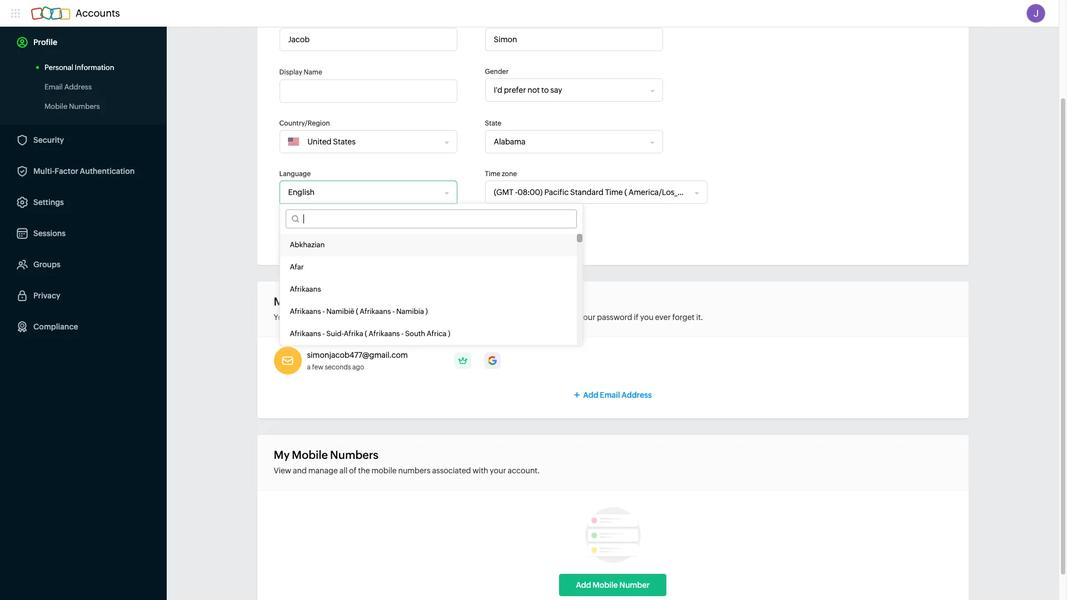 Task type: describe. For each thing, give the bounding box(es) containing it.
cancel
[[364, 227, 390, 236]]

afrikaans up the afrikaans - suid-afrika ( afrikaans - south africa )
[[360, 307, 391, 316]]

2 to from the left
[[461, 313, 468, 322]]

mobile for my
[[292, 449, 328, 461]]

the inside my email addresses you can use the following email addresses to sign in to your account and also to reset your password if you ever forget it.
[[318, 313, 330, 322]]

numbers
[[398, 466, 431, 475]]

compliance
[[33, 322, 78, 331]]

south
[[405, 330, 425, 338]]

country/region
[[279, 119, 330, 127]]

seconds
[[325, 363, 351, 371]]

afrikaans - suid-afrika ( afrikaans - south africa )
[[290, 330, 450, 338]]

suid-
[[326, 330, 344, 338]]

security
[[33, 136, 64, 145]]

afrikaans for afrikaans
[[290, 285, 321, 293]]

addresses
[[388, 313, 425, 322]]

mobile numbers
[[44, 102, 100, 111]]

- left namibia in the bottom of the page
[[392, 307, 395, 316]]

following
[[332, 313, 365, 322]]

time
[[485, 170, 500, 178]]

email
[[367, 313, 387, 322]]

display name
[[279, 68, 322, 76]]

multi-factor authentication
[[33, 167, 135, 176]]

0 vertical spatial address
[[64, 83, 92, 91]]

use
[[304, 313, 317, 322]]

gender
[[485, 68, 509, 76]]

simonjacob477@gmail.com
[[307, 351, 408, 360]]

personal information
[[44, 63, 114, 72]]

namibië
[[326, 307, 354, 316]]

it.
[[696, 313, 703, 322]]

account.
[[508, 466, 540, 475]]

all
[[339, 466, 347, 475]]

view
[[274, 466, 291, 475]]

account
[[488, 313, 517, 322]]

add email address
[[583, 391, 652, 400]]

numbers inside my mobile numbers view and manage all of the mobile numbers associated with your account.
[[330, 449, 379, 461]]

can
[[289, 313, 302, 322]]

few
[[312, 363, 323, 371]]

3 to from the left
[[551, 313, 558, 322]]

name
[[304, 68, 322, 76]]

and inside my email addresses you can use the following email addresses to sign in to your account and also to reset your password if you ever forget it.
[[519, 313, 533, 322]]

you
[[274, 313, 287, 322]]

email address
[[44, 83, 92, 91]]

language
[[279, 170, 311, 178]]

manage
[[308, 466, 338, 475]]

and inside my mobile numbers view and manage all of the mobile numbers associated with your account.
[[293, 466, 307, 475]]

Search... field
[[299, 210, 576, 228]]

0 vertical spatial )
[[426, 307, 428, 316]]

save button
[[279, 221, 335, 243]]

accounts
[[76, 7, 120, 19]]

a
[[307, 363, 311, 371]]

simonjacob477@gmail.com a few seconds ago
[[307, 351, 408, 371]]

authentication
[[80, 167, 135, 176]]

of
[[349, 466, 357, 475]]

add mobile number button
[[559, 574, 666, 596]]

my email addresses you can use the following email addresses to sign in to your account and also to reset your password if you ever forget it.
[[274, 295, 703, 322]]

zone
[[502, 170, 517, 178]]

mobile for add
[[593, 581, 618, 590]]

time zone
[[485, 170, 517, 178]]

0 vertical spatial email
[[44, 83, 63, 91]]

0 horizontal spatial mobile
[[44, 102, 67, 111]]



Task type: locate. For each thing, give the bounding box(es) containing it.
1 vertical spatial email
[[292, 295, 321, 308]]

display
[[279, 68, 302, 76]]

afrikaans down the use
[[290, 330, 321, 338]]

1 vertical spatial )
[[448, 330, 450, 338]]

your right reset
[[579, 313, 596, 322]]

numbers
[[69, 102, 100, 111], [330, 449, 379, 461]]

None text field
[[485, 28, 663, 51], [279, 79, 457, 103], [485, 28, 663, 51], [279, 79, 457, 103]]

to
[[427, 313, 434, 322], [461, 313, 468, 322], [551, 313, 558, 322]]

afrikaans down email
[[369, 330, 400, 338]]

and
[[519, 313, 533, 322], [293, 466, 307, 475]]

afrikaans for afrikaans - namibië ( afrikaans - namibia )
[[290, 307, 321, 316]]

mobile up manage
[[292, 449, 328, 461]]

0 horizontal spatial the
[[318, 313, 330, 322]]

None text field
[[279, 28, 457, 51]]

privacy
[[33, 291, 60, 300]]

afrikaans for afrikaans - suid-afrika ( afrikaans - south africa )
[[290, 330, 321, 338]]

0 horizontal spatial )
[[426, 307, 428, 316]]

( right "afrika" at bottom left
[[365, 330, 367, 338]]

1 vertical spatial my
[[274, 449, 290, 461]]

cancel button
[[348, 221, 407, 243]]

abkhazian
[[290, 241, 325, 249]]

afrikaans down afar
[[290, 285, 321, 293]]

add inside button
[[576, 581, 591, 590]]

0 vertical spatial the
[[318, 313, 330, 322]]

number
[[619, 581, 650, 590]]

afar
[[290, 263, 304, 271]]

0 vertical spatial (
[[356, 307, 358, 316]]

add for add email address
[[583, 391, 598, 400]]

2 vertical spatial email
[[600, 391, 620, 400]]

0 horizontal spatial (
[[356, 307, 358, 316]]

my for my mobile numbers
[[274, 449, 290, 461]]

the
[[318, 313, 330, 322], [358, 466, 370, 475]]

1 horizontal spatial )
[[448, 330, 450, 338]]

2 my from the top
[[274, 449, 290, 461]]

your right with
[[490, 466, 506, 475]]

None field
[[485, 79, 651, 101], [299, 131, 441, 153], [485, 131, 651, 153], [280, 181, 445, 203], [485, 181, 695, 203], [485, 79, 651, 101], [299, 131, 441, 153], [485, 131, 651, 153], [280, 181, 445, 203], [485, 181, 695, 203]]

mobile
[[44, 102, 67, 111], [292, 449, 328, 461], [593, 581, 618, 590]]

0 vertical spatial and
[[519, 313, 533, 322]]

my for my email addresses
[[274, 295, 290, 308]]

forget
[[672, 313, 695, 322]]

2 horizontal spatial to
[[551, 313, 558, 322]]

0 horizontal spatial email
[[44, 83, 63, 91]]

also
[[534, 313, 549, 322]]

( right namibië
[[356, 307, 358, 316]]

0 horizontal spatial numbers
[[69, 102, 100, 111]]

your inside my mobile numbers view and manage all of the mobile numbers associated with your account.
[[490, 466, 506, 475]]

ago
[[352, 363, 364, 371]]

0 horizontal spatial to
[[427, 313, 434, 322]]

1 horizontal spatial mobile
[[292, 449, 328, 461]]

email for add
[[600, 391, 620, 400]]

1 horizontal spatial the
[[358, 466, 370, 475]]

add for add mobile number
[[576, 581, 591, 590]]

with
[[473, 466, 488, 475]]

the right of
[[358, 466, 370, 475]]

sessions
[[33, 229, 66, 238]]

1 vertical spatial numbers
[[330, 449, 379, 461]]

my up you
[[274, 295, 290, 308]]

factor
[[55, 167, 78, 176]]

2 horizontal spatial email
[[600, 391, 620, 400]]

my
[[274, 295, 290, 308], [274, 449, 290, 461]]

1 horizontal spatial numbers
[[330, 449, 379, 461]]

the right the use
[[318, 313, 330, 322]]

your
[[470, 313, 486, 322], [579, 313, 596, 322], [490, 466, 506, 475]]

namibia
[[396, 307, 424, 316]]

2 vertical spatial mobile
[[593, 581, 618, 590]]

0 vertical spatial numbers
[[69, 102, 100, 111]]

mobile inside my mobile numbers view and manage all of the mobile numbers associated with your account.
[[292, 449, 328, 461]]

1 vertical spatial add
[[576, 581, 591, 590]]

mobile
[[372, 466, 397, 475]]

to left 'sign'
[[427, 313, 434, 322]]

add mobile number
[[576, 581, 650, 590]]

my mobile numbers view and manage all of the mobile numbers associated with your account.
[[274, 449, 540, 475]]

- left the south
[[401, 330, 404, 338]]

0 horizontal spatial your
[[470, 313, 486, 322]]

1 vertical spatial and
[[293, 466, 307, 475]]

add
[[583, 391, 598, 400], [576, 581, 591, 590]]

addresses
[[323, 295, 378, 308]]

numbers down email address
[[69, 102, 100, 111]]

1 horizontal spatial and
[[519, 313, 533, 322]]

my inside my mobile numbers view and manage all of the mobile numbers associated with your account.
[[274, 449, 290, 461]]

profile
[[33, 38, 57, 47]]

1 vertical spatial the
[[358, 466, 370, 475]]

mobile down email address
[[44, 102, 67, 111]]

1 horizontal spatial (
[[365, 330, 367, 338]]

) right africa
[[448, 330, 450, 338]]

1 horizontal spatial email
[[292, 295, 321, 308]]

2 horizontal spatial your
[[579, 313, 596, 322]]

and left also
[[519, 313, 533, 322]]

information
[[75, 63, 114, 72]]

mobile left the number on the bottom of page
[[593, 581, 618, 590]]

to right also
[[551, 313, 558, 322]]

settings
[[33, 198, 64, 207]]

and right view
[[293, 466, 307, 475]]

save
[[298, 227, 316, 236]]

1 horizontal spatial your
[[490, 466, 506, 475]]

afrika
[[344, 330, 363, 338]]

email for my
[[292, 295, 321, 308]]

ever
[[655, 313, 671, 322]]

reset
[[560, 313, 578, 322]]

you
[[640, 313, 654, 322]]

numbers up of
[[330, 449, 379, 461]]

1 vertical spatial address
[[622, 391, 652, 400]]

0 vertical spatial mobile
[[44, 102, 67, 111]]

the inside my mobile numbers view and manage all of the mobile numbers associated with your account.
[[358, 466, 370, 475]]

1 to from the left
[[427, 313, 434, 322]]

groups
[[33, 260, 61, 269]]

in
[[452, 313, 459, 322]]

mobile inside add mobile number button
[[593, 581, 618, 590]]

(
[[356, 307, 358, 316], [365, 330, 367, 338]]

associated
[[432, 466, 471, 475]]

email inside my email addresses you can use the following email addresses to sign in to your account and also to reset your password if you ever forget it.
[[292, 295, 321, 308]]

0 horizontal spatial address
[[64, 83, 92, 91]]

state
[[485, 119, 501, 127]]

if
[[634, 313, 639, 322]]

2 horizontal spatial mobile
[[593, 581, 618, 590]]

1 vertical spatial mobile
[[292, 449, 328, 461]]

0 horizontal spatial and
[[293, 466, 307, 475]]

-
[[322, 307, 325, 316], [392, 307, 395, 316], [322, 330, 325, 338], [401, 330, 404, 338]]

my inside my email addresses you can use the following email addresses to sign in to your account and also to reset your password if you ever forget it.
[[274, 295, 290, 308]]

0 vertical spatial add
[[583, 391, 598, 400]]

1 vertical spatial (
[[365, 330, 367, 338]]

1 horizontal spatial address
[[622, 391, 652, 400]]

to right in
[[461, 313, 468, 322]]

multi-
[[33, 167, 55, 176]]

0 vertical spatial my
[[274, 295, 290, 308]]

my up view
[[274, 449, 290, 461]]

1 my from the top
[[274, 295, 290, 308]]

)
[[426, 307, 428, 316], [448, 330, 450, 338]]

africa
[[427, 330, 447, 338]]

- right the use
[[322, 307, 325, 316]]

your right in
[[470, 313, 486, 322]]

primary image
[[455, 352, 471, 369]]

) right namibia in the bottom of the page
[[426, 307, 428, 316]]

address
[[64, 83, 92, 91], [622, 391, 652, 400]]

- left the suid-
[[322, 330, 325, 338]]

email
[[44, 83, 63, 91], [292, 295, 321, 308], [600, 391, 620, 400]]

afrikaans right you
[[290, 307, 321, 316]]

password
[[597, 313, 632, 322]]

afrikaans
[[290, 285, 321, 293], [290, 307, 321, 316], [360, 307, 391, 316], [290, 330, 321, 338], [369, 330, 400, 338]]

personal
[[44, 63, 73, 72]]

sign
[[436, 313, 451, 322]]

1 horizontal spatial to
[[461, 313, 468, 322]]

afrikaans - namibië ( afrikaans - namibia )
[[290, 307, 428, 316]]



